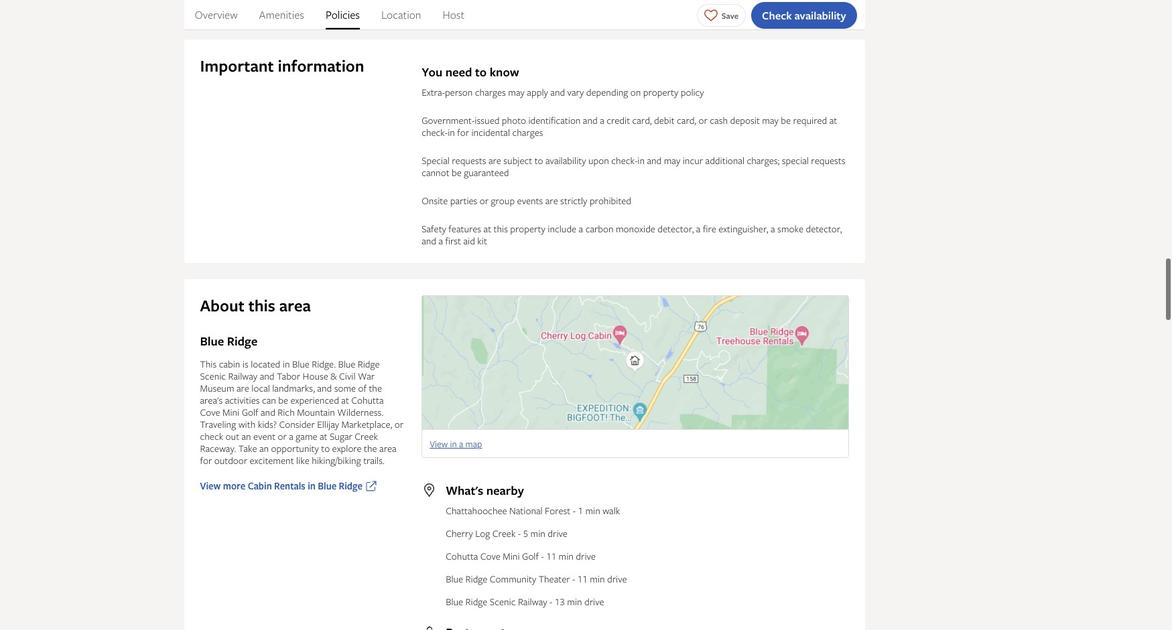 Task type: vqa. For each thing, say whether or not it's contained in the screenshot.
Safety features at this property include a carbon monoxide detector, a fire extinguisher, a smoke detector, and a first aid kit
yes



Task type: describe. For each thing, give the bounding box(es) containing it.
nearby
[[486, 483, 524, 500]]

1 vertical spatial cohutta
[[446, 551, 478, 563]]

to inside this cabin is located in blue ridge. blue ridge scenic railway and tabor house & civil war museum are local landmarks, and some of the area's activities can be experienced at cohutta cove mini golf and rich mountain wilderness. traveling with kids? consider ellijay marketplace, or check out an event or a game at sugar creek raceway. take an opportunity to explore the area for outdoor excitement like hiking/biking trails.
[[321, 443, 330, 455]]

debit
[[654, 114, 675, 127]]

location link
[[381, 0, 421, 29]]

overview link
[[195, 0, 238, 29]]

chattahoochee national forest - 1 min walk
[[446, 505, 620, 518]]

golf inside list
[[522, 551, 539, 563]]

1 card, from the left
[[632, 114, 652, 127]]

like
[[296, 455, 309, 467]]

identification
[[528, 114, 581, 127]]

upon
[[589, 154, 609, 167]]

first
[[445, 235, 461, 248]]

credit
[[607, 114, 630, 127]]

drive for cohutta cove mini golf - 11 min drive
[[576, 551, 596, 563]]

for inside this cabin is located in blue ridge. blue ridge scenic railway and tabor house & civil war museum are local landmarks, and some of the area's activities can be experienced at cohutta cove mini golf and rich mountain wilderness. traveling with kids? consider ellijay marketplace, or check out an event or a game at sugar creek raceway. take an opportunity to explore the area for outdoor excitement like hiking/biking trails.
[[200, 455, 212, 467]]

check
[[200, 431, 223, 443]]

special
[[422, 154, 450, 167]]

0 horizontal spatial this
[[248, 295, 275, 317]]

some
[[334, 382, 356, 395]]

&
[[331, 370, 337, 383]]

ellijay
[[317, 419, 339, 431]]

1 vertical spatial the
[[364, 443, 377, 455]]

cabin
[[219, 358, 240, 371]]

safety
[[422, 223, 446, 236]]

be inside special requests are subject to availability upon check-in and may incur additional charges; special requests cannot be guaranteed
[[452, 166, 462, 179]]

deposit
[[730, 114, 760, 127]]

monoxide
[[616, 223, 656, 236]]

government-
[[422, 114, 475, 127]]

this cabin is located in blue ridge. blue ridge scenic railway and tabor house & civil war museum are local landmarks, and some of the area's activities can be experienced at cohutta cove mini golf and rich mountain wilderness. traveling with kids? consider ellijay marketplace, or check out an event or a game at sugar creek raceway. take an opportunity to explore the area for outdoor excitement like hiking/biking trails.
[[200, 358, 404, 467]]

ridge.
[[312, 358, 336, 371]]

in inside this cabin is located in blue ridge. blue ridge scenic railway and tabor house & civil war museum are local landmarks, and some of the area's activities can be experienced at cohutta cove mini golf and rich mountain wilderness. traveling with kids? consider ellijay marketplace, or check out an event or a game at sugar creek raceway. take an opportunity to explore the area for outdoor excitement like hiking/biking trails.
[[283, 358, 290, 371]]

or right event
[[278, 431, 287, 443]]

a inside government-issued photo identification and a credit card, debit card, or cash deposit may be required at check-in for incidental charges
[[600, 114, 604, 127]]

13
[[555, 596, 565, 609]]

additional
[[706, 154, 745, 167]]

drive for blue ridge community theater - 11 min drive
[[607, 573, 627, 586]]

theater
[[539, 573, 570, 586]]

blue ridge community theater - 11 min drive
[[446, 573, 627, 586]]

policy
[[681, 86, 704, 99]]

or inside government-issued photo identification and a credit card, debit card, or cash deposit may be required at check-in for incidental charges
[[699, 114, 708, 127]]

min right 5
[[531, 528, 546, 541]]

activities
[[225, 394, 260, 407]]

safety features at this property include a carbon monoxide detector, a fire extinguisher, a smoke detector, and a first aid kit
[[422, 223, 842, 248]]

excitement
[[250, 455, 294, 467]]

a left first
[[439, 235, 443, 248]]

group
[[491, 195, 515, 207]]

at right the game
[[320, 431, 327, 443]]

more
[[223, 480, 246, 493]]

and inside special requests are subject to availability upon check-in and may incur additional charges; special requests cannot be guaranteed
[[647, 154, 662, 167]]

charges inside government-issued photo identification and a credit card, debit card, or cash deposit may be required at check-in for incidental charges
[[512, 126, 543, 139]]

chattahoochee
[[446, 505, 507, 518]]

important
[[200, 55, 274, 77]]

at inside safety features at this property include a carbon monoxide detector, a fire extinguisher, a smoke detector, and a first aid kit
[[484, 223, 491, 236]]

a inside this cabin is located in blue ridge. blue ridge scenic railway and tabor house & civil war museum are local landmarks, and some of the area's activities can be experienced at cohutta cove mini golf and rich mountain wilderness. traveling with kids? consider ellijay marketplace, or check out an event or a game at sugar creek raceway. take an opportunity to explore the area for outdoor excitement like hiking/biking trails.
[[289, 431, 294, 443]]

to inside special requests are subject to availability upon check-in and may incur additional charges; special requests cannot be guaranteed
[[535, 154, 543, 167]]

1 vertical spatial railway
[[518, 596, 547, 609]]

are inside this cabin is located in blue ridge. blue ridge scenic railway and tabor house & civil war museum are local landmarks, and some of the area's activities can be experienced at cohutta cove mini golf and rich mountain wilderness. traveling with kids? consider ellijay marketplace, or check out an event or a game at sugar creek raceway. take an opportunity to explore the area for outdoor excitement like hiking/biking trails.
[[237, 382, 249, 395]]

11 for golf
[[546, 551, 556, 563]]

in inside special requests are subject to availability upon check-in and may incur additional charges; special requests cannot be guaranteed
[[638, 154, 645, 167]]

rich
[[278, 406, 295, 419]]

amenities link
[[259, 0, 304, 29]]

opportunity
[[271, 443, 319, 455]]

check availability
[[762, 8, 846, 22]]

prohibited
[[590, 195, 631, 207]]

2 requests from the left
[[811, 154, 846, 167]]

guaranteed
[[464, 166, 509, 179]]

know
[[490, 64, 519, 81]]

a left smoke
[[771, 223, 775, 236]]

host
[[443, 7, 465, 22]]

cherry log creek - 5 min drive
[[446, 528, 568, 541]]

this
[[200, 358, 217, 371]]

you need to know
[[422, 64, 519, 81]]

aid
[[464, 235, 475, 248]]

11 for theater
[[578, 573, 588, 586]]

check availability button
[[751, 2, 857, 28]]

a left fire
[[696, 223, 701, 236]]

1 horizontal spatial creek
[[492, 528, 516, 541]]

and left the rich
[[261, 406, 275, 419]]

ridge for blue ridge community theater - 11 min drive
[[466, 573, 488, 586]]

5
[[523, 528, 528, 541]]

or right marketplace,
[[395, 419, 404, 431]]

and inside government-issued photo identification and a credit card, debit card, or cash deposit may be required at check-in for incidental charges
[[583, 114, 598, 127]]

hiking/biking
[[312, 455, 361, 467]]

mini inside list
[[503, 551, 520, 563]]

and left tabor
[[260, 370, 275, 383]]

with
[[238, 419, 256, 431]]

cannot
[[422, 166, 449, 179]]

be inside this cabin is located in blue ridge. blue ridge scenic railway and tabor house & civil war museum are local landmarks, and some of the area's activities can be experienced at cohutta cove mini golf and rich mountain wilderness. traveling with kids? consider ellijay marketplace, or check out an event or a game at sugar creek raceway. take an opportunity to explore the area for outdoor excitement like hiking/biking trails.
[[278, 394, 288, 407]]

kit
[[477, 235, 487, 248]]

cohutta cove mini golf - 11 min drive
[[446, 551, 596, 563]]

- for golf
[[541, 551, 544, 563]]

and left vary
[[551, 86, 565, 99]]

vary
[[567, 86, 584, 99]]

walk
[[603, 505, 620, 518]]

ridge for blue ridge scenic railway - 13 min drive
[[466, 596, 488, 609]]

incur
[[683, 154, 703, 167]]

overview
[[195, 7, 238, 22]]

incidental
[[472, 126, 510, 139]]

cherry
[[446, 528, 473, 541]]

host link
[[443, 0, 465, 29]]

for inside government-issued photo identification and a credit card, debit card, or cash deposit may be required at check-in for incidental charges
[[457, 126, 469, 139]]

important information
[[200, 55, 364, 77]]

include
[[548, 223, 577, 236]]

0 horizontal spatial area
[[279, 295, 311, 317]]

1 vertical spatial cove
[[481, 551, 501, 563]]

explore
[[332, 443, 362, 455]]

blue ridge
[[200, 333, 258, 350]]

view more cabin rentals in blue ridge
[[200, 480, 363, 493]]

take
[[238, 443, 257, 455]]

you
[[422, 64, 443, 81]]

ridge for blue ridge
[[227, 333, 258, 350]]

raceway.
[[200, 443, 236, 455]]

view more cabin rentals in blue ridge link
[[200, 480, 406, 493]]

railway inside this cabin is located in blue ridge. blue ridge scenic railway and tabor house & civil war museum are local landmarks, and some of the area's activities can be experienced at cohutta cove mini golf and rich mountain wilderness. traveling with kids? consider ellijay marketplace, or check out an event or a game at sugar creek raceway. take an opportunity to explore the area for outdoor excitement like hiking/biking trails.
[[228, 370, 258, 383]]

min for golf
[[559, 551, 574, 563]]

availability inside button
[[795, 8, 846, 22]]

experienced
[[291, 394, 339, 407]]

ridge left opens in a new window icon on the bottom
[[339, 480, 363, 493]]

may inside special requests are subject to availability upon check-in and may incur additional charges; special requests cannot be guaranteed
[[664, 154, 681, 167]]

war
[[358, 370, 375, 383]]

required
[[793, 114, 827, 127]]

carbon
[[586, 223, 614, 236]]



Task type: locate. For each thing, give the bounding box(es) containing it.
drive right theater
[[607, 573, 627, 586]]

cabin
[[248, 480, 272, 493]]

game
[[296, 431, 317, 443]]

an right take
[[259, 443, 269, 455]]

11 right theater
[[578, 573, 588, 586]]

in right rentals
[[308, 480, 316, 493]]

availability left upon
[[546, 154, 586, 167]]

0 vertical spatial 11
[[546, 551, 556, 563]]

at left of at the bottom left
[[341, 394, 349, 407]]

card,
[[632, 114, 652, 127], [677, 114, 697, 127]]

min right theater
[[590, 573, 605, 586]]

1 horizontal spatial scenic
[[490, 596, 516, 609]]

availability right check
[[795, 8, 846, 22]]

apply
[[527, 86, 548, 99]]

0 horizontal spatial mini
[[223, 406, 239, 419]]

0 horizontal spatial for
[[200, 455, 212, 467]]

opens in a new window image
[[365, 481, 377, 493]]

policies link
[[326, 0, 360, 29]]

min right 13 in the bottom of the page
[[567, 596, 582, 609]]

be right can
[[278, 394, 288, 407]]

for
[[457, 126, 469, 139], [200, 455, 212, 467]]

outdoor
[[214, 455, 247, 467]]

0 vertical spatial may
[[508, 86, 525, 99]]

ridge right the civil on the bottom of page
[[358, 358, 380, 371]]

min for theater
[[590, 573, 605, 586]]

1 vertical spatial property
[[510, 223, 546, 236]]

at inside government-issued photo identification and a credit card, debit card, or cash deposit may be required at check-in for incidental charges
[[830, 114, 837, 127]]

in inside government-issued photo identification and a credit card, debit card, or cash deposit may be required at check-in for incidental charges
[[448, 126, 455, 139]]

kids?
[[258, 419, 277, 431]]

traveling
[[200, 419, 236, 431]]

11 up theater
[[546, 551, 556, 563]]

photo
[[502, 114, 526, 127]]

information
[[278, 55, 364, 77]]

need
[[446, 64, 472, 81]]

1 vertical spatial for
[[200, 455, 212, 467]]

list containing chattahoochee national forest
[[446, 505, 627, 609]]

requests right 'special'
[[452, 154, 486, 167]]

may right deposit
[[762, 114, 779, 127]]

2 card, from the left
[[677, 114, 697, 127]]

an right out
[[242, 431, 251, 443]]

1 horizontal spatial 11
[[578, 573, 588, 586]]

museum
[[200, 382, 234, 395]]

or left cash
[[699, 114, 708, 127]]

house
[[303, 370, 328, 383]]

onsite parties or group events are strictly prohibited
[[422, 195, 631, 207]]

1 vertical spatial 11
[[578, 573, 588, 586]]

extra-person charges may apply and vary depending on property policy
[[422, 86, 704, 99]]

are left "subject" in the left top of the page
[[489, 154, 501, 167]]

at right aid
[[484, 223, 491, 236]]

creek down wilderness.
[[355, 431, 378, 443]]

drive right 13 in the bottom of the page
[[585, 596, 604, 609]]

may left apply
[[508, 86, 525, 99]]

consider
[[279, 419, 315, 431]]

be inside government-issued photo identification and a credit card, debit card, or cash deposit may be required at check-in for incidental charges
[[781, 114, 791, 127]]

marketplace,
[[342, 419, 392, 431]]

mini up out
[[223, 406, 239, 419]]

2 horizontal spatial may
[[762, 114, 779, 127]]

charges down know
[[475, 86, 506, 99]]

check- up 'special'
[[422, 126, 448, 139]]

or left group
[[480, 195, 489, 207]]

1 vertical spatial are
[[545, 195, 558, 207]]

area
[[279, 295, 311, 317], [379, 443, 397, 455]]

parties
[[450, 195, 478, 207]]

this inside safety features at this property include a carbon monoxide detector, a fire extinguisher, a smoke detector, and a first aid kit
[[494, 223, 508, 236]]

drive down the 1
[[576, 551, 596, 563]]

2 vertical spatial may
[[664, 154, 681, 167]]

- right theater
[[572, 573, 575, 586]]

0 vertical spatial property
[[643, 86, 679, 99]]

check- inside government-issued photo identification and a credit card, debit card, or cash deposit may be required at check-in for incidental charges
[[422, 126, 448, 139]]

1 horizontal spatial cohutta
[[446, 551, 478, 563]]

a left carbon
[[579, 223, 583, 236]]

detector, right smoke
[[806, 223, 842, 236]]

log
[[475, 528, 490, 541]]

to left explore in the left bottom of the page
[[321, 443, 330, 455]]

are inside special requests are subject to availability upon check-in and may incur additional charges; special requests cannot be guaranteed
[[489, 154, 501, 167]]

depending
[[586, 86, 628, 99]]

1 horizontal spatial may
[[664, 154, 681, 167]]

2 vertical spatial be
[[278, 394, 288, 407]]

be right cannot
[[452, 166, 462, 179]]

a left credit
[[600, 114, 604, 127]]

of
[[358, 382, 367, 395]]

at
[[830, 114, 837, 127], [484, 223, 491, 236], [341, 394, 349, 407], [320, 431, 327, 443]]

1 horizontal spatial check-
[[612, 154, 638, 167]]

check- right upon
[[612, 154, 638, 167]]

in up 'special'
[[448, 126, 455, 139]]

1 horizontal spatial availability
[[795, 8, 846, 22]]

1 detector, from the left
[[658, 223, 694, 236]]

a left the game
[[289, 431, 294, 443]]

requests
[[452, 154, 486, 167], [811, 154, 846, 167]]

property inside safety features at this property include a carbon monoxide detector, a fire extinguisher, a smoke detector, and a first aid kit
[[510, 223, 546, 236]]

fire
[[703, 223, 716, 236]]

min right the 1
[[585, 505, 600, 518]]

0 vertical spatial charges
[[475, 86, 506, 99]]

property right on
[[643, 86, 679, 99]]

amenities
[[259, 7, 304, 22]]

1 horizontal spatial detector,
[[806, 223, 842, 236]]

may inside government-issued photo identification and a credit card, debit card, or cash deposit may be required at check-in for incidental charges
[[762, 114, 779, 127]]

scenic inside this cabin is located in blue ridge. blue ridge scenic railway and tabor house & civil war museum are local landmarks, and some of the area's activities can be experienced at cohutta cove mini golf and rich mountain wilderness. traveling with kids? consider ellijay marketplace, or check out an event or a game at sugar creek raceway. take an opportunity to explore the area for outdoor excitement like hiking/biking trails.
[[200, 370, 226, 383]]

in down government-issued photo identification and a credit card, debit card, or cash deposit may be required at check-in for incidental charges
[[638, 154, 645, 167]]

and left some
[[317, 382, 332, 395]]

- left 5
[[518, 528, 521, 541]]

1 horizontal spatial be
[[452, 166, 462, 179]]

1 vertical spatial be
[[452, 166, 462, 179]]

cove down log
[[481, 551, 501, 563]]

charges
[[475, 86, 506, 99], [512, 126, 543, 139]]

2 horizontal spatial be
[[781, 114, 791, 127]]

the
[[369, 382, 382, 395], [364, 443, 377, 455]]

1 vertical spatial availability
[[546, 154, 586, 167]]

person
[[445, 86, 473, 99]]

1 requests from the left
[[452, 154, 486, 167]]

1 horizontal spatial for
[[457, 126, 469, 139]]

features
[[449, 223, 481, 236]]

trails.
[[363, 455, 385, 467]]

0 horizontal spatial requests
[[452, 154, 486, 167]]

0 vertical spatial check-
[[422, 126, 448, 139]]

0 horizontal spatial creek
[[355, 431, 378, 443]]

ridge inside this cabin is located in blue ridge. blue ridge scenic railway and tabor house & civil war museum are local landmarks, and some of the area's activities can be experienced at cohutta cove mini golf and rich mountain wilderness. traveling with kids? consider ellijay marketplace, or check out an event or a game at sugar creek raceway. take an opportunity to explore the area for outdoor excitement like hiking/biking trails.
[[358, 358, 380, 371]]

for down check
[[200, 455, 212, 467]]

drive for blue ridge scenic railway - 13 min drive
[[585, 596, 604, 609]]

0 horizontal spatial charges
[[475, 86, 506, 99]]

-
[[573, 505, 576, 518], [518, 528, 521, 541], [541, 551, 544, 563], [572, 573, 575, 586], [550, 596, 553, 609]]

1 vertical spatial area
[[379, 443, 397, 455]]

card, left debit
[[632, 114, 652, 127]]

smoke
[[778, 223, 804, 236]]

creek inside this cabin is located in blue ridge. blue ridge scenic railway and tabor house & civil war museum are local landmarks, and some of the area's activities can be experienced at cohutta cove mini golf and rich mountain wilderness. traveling with kids? consider ellijay marketplace, or check out an event or a game at sugar creek raceway. take an opportunity to explore the area for outdoor excitement like hiking/biking trails.
[[355, 431, 378, 443]]

this
[[494, 223, 508, 236], [248, 295, 275, 317]]

cash
[[710, 114, 728, 127]]

1 vertical spatial scenic
[[490, 596, 516, 609]]

area down marketplace,
[[379, 443, 397, 455]]

0 horizontal spatial property
[[510, 223, 546, 236]]

what's nearby
[[446, 483, 524, 500]]

1 horizontal spatial are
[[489, 154, 501, 167]]

1
[[578, 505, 583, 518]]

1 horizontal spatial card,
[[677, 114, 697, 127]]

list
[[184, 0, 865, 29], [446, 505, 627, 609]]

0 vertical spatial the
[[369, 382, 382, 395]]

2 vertical spatial to
[[321, 443, 330, 455]]

ridge down cohutta cove mini golf - 11 min drive
[[466, 596, 488, 609]]

2 horizontal spatial are
[[545, 195, 558, 207]]

mini inside this cabin is located in blue ridge. blue ridge scenic railway and tabor house & civil war museum are local landmarks, and some of the area's activities can be experienced at cohutta cove mini golf and rich mountain wilderness. traveling with kids? consider ellijay marketplace, or check out an event or a game at sugar creek raceway. take an opportunity to explore the area for outdoor excitement like hiking/biking trails.
[[223, 406, 239, 419]]

ridge up is
[[227, 333, 258, 350]]

0 vertical spatial be
[[781, 114, 791, 127]]

0 horizontal spatial cove
[[200, 406, 220, 419]]

to right need
[[475, 64, 487, 81]]

are right events
[[545, 195, 558, 207]]

cohutta inside this cabin is located in blue ridge. blue ridge scenic railway and tabor house & civil war museum are local landmarks, and some of the area's activities can be experienced at cohutta cove mini golf and rich mountain wilderness. traveling with kids? consider ellijay marketplace, or check out an event or a game at sugar creek raceway. take an opportunity to explore the area for outdoor excitement like hiking/biking trails.
[[351, 394, 384, 407]]

in right located
[[283, 358, 290, 371]]

cove up check
[[200, 406, 220, 419]]

2 vertical spatial are
[[237, 382, 249, 395]]

1 vertical spatial check-
[[612, 154, 638, 167]]

railway down blue ridge community theater - 11 min drive
[[518, 596, 547, 609]]

- up blue ridge community theater - 11 min drive
[[541, 551, 544, 563]]

at right required
[[830, 114, 837, 127]]

list containing overview
[[184, 0, 865, 29]]

and left 'incur'
[[647, 154, 662, 167]]

area inside this cabin is located in blue ridge. blue ridge scenic railway and tabor house & civil war museum are local landmarks, and some of the area's activities can be experienced at cohutta cove mini golf and rich mountain wilderness. traveling with kids? consider ellijay marketplace, or check out an event or a game at sugar creek raceway. take an opportunity to explore the area for outdoor excitement like hiking/biking trails.
[[379, 443, 397, 455]]

event
[[253, 431, 276, 443]]

be left required
[[781, 114, 791, 127]]

scenic down community
[[490, 596, 516, 609]]

extra-
[[422, 86, 445, 99]]

1 horizontal spatial property
[[643, 86, 679, 99]]

1 horizontal spatial charges
[[512, 126, 543, 139]]

0 horizontal spatial an
[[242, 431, 251, 443]]

- for railway
[[550, 596, 553, 609]]

1 horizontal spatial golf
[[522, 551, 539, 563]]

on
[[631, 86, 641, 99]]

availability inside special requests are subject to availability upon check-in and may incur additional charges; special requests cannot be guaranteed
[[546, 154, 586, 167]]

this right about
[[248, 295, 275, 317]]

- left the 1
[[573, 505, 576, 518]]

landmarks,
[[272, 382, 315, 395]]

min up theater
[[559, 551, 574, 563]]

0 vertical spatial to
[[475, 64, 487, 81]]

1 vertical spatial to
[[535, 154, 543, 167]]

area up located
[[279, 295, 311, 317]]

to right "subject" in the left top of the page
[[535, 154, 543, 167]]

0 horizontal spatial check-
[[422, 126, 448, 139]]

national
[[509, 505, 543, 518]]

what's
[[446, 483, 483, 500]]

0 horizontal spatial be
[[278, 394, 288, 407]]

and left credit
[[583, 114, 598, 127]]

issued
[[475, 114, 500, 127]]

save
[[722, 10, 739, 21]]

located
[[251, 358, 280, 371]]

out
[[226, 431, 239, 443]]

and left first
[[422, 235, 436, 248]]

blue ridge scenic railway - 13 min drive
[[446, 596, 604, 609]]

golf left can
[[242, 406, 258, 419]]

0 vertical spatial are
[[489, 154, 501, 167]]

the right explore in the left bottom of the page
[[364, 443, 377, 455]]

card, right debit
[[677, 114, 697, 127]]

0 horizontal spatial 11
[[546, 551, 556, 563]]

11
[[546, 551, 556, 563], [578, 573, 588, 586]]

requests right special
[[811, 154, 846, 167]]

and inside safety features at this property include a carbon monoxide detector, a fire extinguisher, a smoke detector, and a first aid kit
[[422, 235, 436, 248]]

and
[[551, 86, 565, 99], [583, 114, 598, 127], [647, 154, 662, 167], [422, 235, 436, 248], [260, 370, 275, 383], [317, 382, 332, 395], [261, 406, 275, 419]]

golf
[[242, 406, 258, 419], [522, 551, 539, 563]]

government-issued photo identification and a credit card, debit card, or cash deposit may be required at check-in for incidental charges
[[422, 114, 837, 139]]

1 horizontal spatial cove
[[481, 551, 501, 563]]

0 vertical spatial mini
[[223, 406, 239, 419]]

check- inside special requests are subject to availability upon check-in and may incur additional charges; special requests cannot be guaranteed
[[612, 154, 638, 167]]

can
[[262, 394, 276, 407]]

may
[[508, 86, 525, 99], [762, 114, 779, 127], [664, 154, 681, 167]]

1 vertical spatial mini
[[503, 551, 520, 563]]

0 vertical spatial creek
[[355, 431, 378, 443]]

0 horizontal spatial cohutta
[[351, 394, 384, 407]]

or
[[699, 114, 708, 127], [480, 195, 489, 207], [395, 419, 404, 431], [278, 431, 287, 443]]

1 horizontal spatial railway
[[518, 596, 547, 609]]

are left local
[[237, 382, 249, 395]]

0 vertical spatial cove
[[200, 406, 220, 419]]

0 horizontal spatial card,
[[632, 114, 652, 127]]

1 horizontal spatial an
[[259, 443, 269, 455]]

drive down forest at left bottom
[[548, 528, 568, 541]]

forest
[[545, 505, 571, 518]]

- for theater
[[572, 573, 575, 586]]

charges up "subject" in the left top of the page
[[512, 126, 543, 139]]

cohutta
[[351, 394, 384, 407], [446, 551, 478, 563]]

1 horizontal spatial requests
[[811, 154, 846, 167]]

railway
[[228, 370, 258, 383], [518, 596, 547, 609]]

2 detector, from the left
[[806, 223, 842, 236]]

this right kit
[[494, 223, 508, 236]]

0 vertical spatial list
[[184, 0, 865, 29]]

0 horizontal spatial railway
[[228, 370, 258, 383]]

community
[[490, 573, 536, 586]]

scenic inside list
[[490, 596, 516, 609]]

railway up activities
[[228, 370, 258, 383]]

1 vertical spatial this
[[248, 295, 275, 317]]

2 horizontal spatial to
[[535, 154, 543, 167]]

onsite
[[422, 195, 448, 207]]

0 horizontal spatial golf
[[242, 406, 258, 419]]

be
[[781, 114, 791, 127], [452, 166, 462, 179], [278, 394, 288, 407]]

in
[[448, 126, 455, 139], [638, 154, 645, 167], [283, 358, 290, 371], [308, 480, 316, 493]]

1 vertical spatial charges
[[512, 126, 543, 139]]

ridge left community
[[466, 573, 488, 586]]

the right of at the bottom left
[[369, 382, 382, 395]]

1 vertical spatial list
[[446, 505, 627, 609]]

0 vertical spatial scenic
[[200, 370, 226, 383]]

to
[[475, 64, 487, 81], [535, 154, 543, 167], [321, 443, 330, 455]]

0 vertical spatial for
[[457, 126, 469, 139]]

1 vertical spatial golf
[[522, 551, 539, 563]]

cove inside this cabin is located in blue ridge. blue ridge scenic railway and tabor house & civil war museum are local landmarks, and some of the area's activities can be experienced at cohutta cove mini golf and rich mountain wilderness. traveling with kids? consider ellijay marketplace, or check out an event or a game at sugar creek raceway. take an opportunity to explore the area for outdoor excitement like hiking/biking trails.
[[200, 406, 220, 419]]

location
[[381, 7, 421, 22]]

golf inside this cabin is located in blue ridge. blue ridge scenic railway and tabor house & civil war museum are local landmarks, and some of the area's activities can be experienced at cohutta cove mini golf and rich mountain wilderness. traveling with kids? consider ellijay marketplace, or check out an event or a game at sugar creek raceway. take an opportunity to explore the area for outdoor excitement like hiking/biking trails.
[[242, 406, 258, 419]]

0 horizontal spatial to
[[321, 443, 330, 455]]

is
[[243, 358, 249, 371]]

0 vertical spatial railway
[[228, 370, 258, 383]]

mini
[[223, 406, 239, 419], [503, 551, 520, 563]]

cohutta up marketplace,
[[351, 394, 384, 407]]

0 vertical spatial area
[[279, 295, 311, 317]]

mini up community
[[503, 551, 520, 563]]

detector, left fire
[[658, 223, 694, 236]]

1 horizontal spatial to
[[475, 64, 487, 81]]

0 horizontal spatial may
[[508, 86, 525, 99]]

property down onsite parties or group events are strictly prohibited
[[510, 223, 546, 236]]

0 vertical spatial this
[[494, 223, 508, 236]]

subject
[[504, 154, 532, 167]]

may left 'incur'
[[664, 154, 681, 167]]

- left 13 in the bottom of the page
[[550, 596, 553, 609]]

0 horizontal spatial availability
[[546, 154, 586, 167]]

1 vertical spatial may
[[762, 114, 779, 127]]

1 horizontal spatial area
[[379, 443, 397, 455]]

scenic up area's
[[200, 370, 226, 383]]

0 horizontal spatial are
[[237, 382, 249, 395]]

for left "issued"
[[457, 126, 469, 139]]

area's
[[200, 394, 223, 407]]

1 horizontal spatial mini
[[503, 551, 520, 563]]

1 horizontal spatial this
[[494, 223, 508, 236]]

0 vertical spatial golf
[[242, 406, 258, 419]]

policies
[[326, 7, 360, 22]]

creek right log
[[492, 528, 516, 541]]

0 vertical spatial availability
[[795, 8, 846, 22]]

an
[[242, 431, 251, 443], [259, 443, 269, 455]]

1 vertical spatial creek
[[492, 528, 516, 541]]

charges;
[[747, 154, 780, 167]]

property
[[643, 86, 679, 99], [510, 223, 546, 236]]

are
[[489, 154, 501, 167], [545, 195, 558, 207], [237, 382, 249, 395]]

golf down 5
[[522, 551, 539, 563]]

min for railway
[[567, 596, 582, 609]]

0 horizontal spatial detector,
[[658, 223, 694, 236]]

tabor
[[277, 370, 300, 383]]

0 horizontal spatial scenic
[[200, 370, 226, 383]]

cohutta down cherry
[[446, 551, 478, 563]]

0 vertical spatial cohutta
[[351, 394, 384, 407]]



